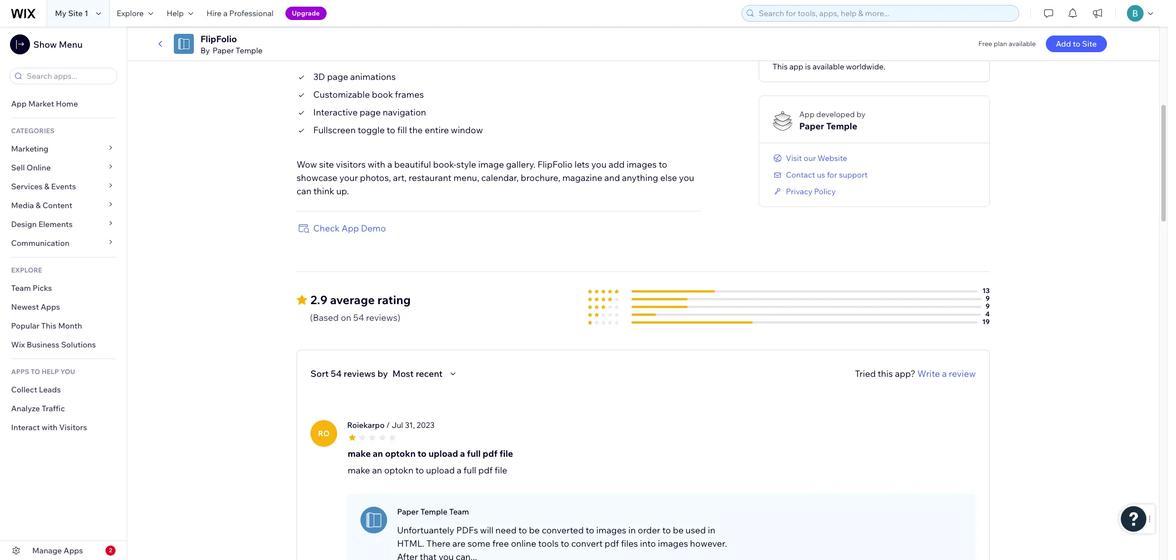 Task type: describe. For each thing, give the bounding box(es) containing it.
0 vertical spatial full
[[467, 448, 481, 459]]

1 vertical spatial pdf
[[479, 465, 493, 476]]

2 make from the top
[[348, 465, 370, 476]]

add to site button
[[1046, 36, 1107, 52]]

unfortuantely
[[397, 525, 454, 536]]

apps
[[11, 368, 29, 376]]

support
[[839, 170, 868, 180]]

temple inside app developed by paper temple
[[827, 120, 858, 132]]

analyze traffic
[[11, 404, 65, 414]]

navigation
[[383, 106, 426, 118]]

sell online link
[[0, 158, 127, 177]]

add
[[1056, 39, 1072, 49]]

31,
[[405, 420, 415, 430]]

2
[[109, 547, 112, 555]]

can
[[297, 185, 312, 197]]

newest
[[11, 302, 39, 312]]

app market home
[[11, 99, 78, 109]]

html.
[[397, 538, 425, 549]]

policy
[[815, 187, 836, 197]]

media
[[11, 201, 34, 211]]

sidebar element
[[0, 27, 127, 561]]

4
[[986, 310, 990, 318]]

and
[[605, 172, 620, 183]]

most recent
[[393, 368, 443, 379]]

jul
[[392, 420, 403, 430]]

some
[[468, 538, 491, 549]]

marketing
[[11, 144, 48, 154]]

popular this month link
[[0, 317, 127, 336]]

sell online
[[11, 163, 51, 173]]

wow site visitors with a beautiful book-style image gallery. flipfolio lets you add images to showcase your photos, art, restaurant menu, calendar, brochure, magazine and anything else you can think up.
[[297, 159, 695, 197]]

the
[[409, 124, 423, 135]]

services & events link
[[0, 177, 127, 196]]

app for app developed by paper temple
[[800, 109, 815, 119]]

professional
[[229, 8, 274, 18]]

photos,
[[360, 172, 391, 183]]

by inside app developed by paper temple
[[857, 109, 866, 119]]

& for events
[[44, 182, 49, 192]]

frames
[[395, 89, 424, 100]]

show menu button
[[10, 34, 83, 54]]

reviews)
[[366, 312, 401, 323]]

media & content link
[[0, 196, 127, 215]]

pdf inside 'unfortuantely pdfs will need to be converted to images in order to be used in html. there are some free online tools to convert pdf files into images however. after that you can...'
[[605, 538, 619, 549]]

popular this month
[[11, 321, 82, 331]]

solutions
[[61, 340, 96, 350]]

menu,
[[454, 172, 480, 183]]

toggle
[[358, 124, 385, 135]]

sell
[[11, 163, 25, 173]]

explore
[[11, 266, 42, 275]]

customizable book frames
[[313, 89, 424, 100]]

1
[[84, 8, 88, 18]]

1 vertical spatial 54
[[331, 368, 342, 379]]

website
[[818, 153, 848, 163]]

hire a professional
[[207, 8, 274, 18]]

paper inside app developed by paper temple
[[800, 120, 825, 132]]

used
[[686, 525, 706, 536]]

write a review button
[[918, 367, 976, 380]]

flipfolio inside 'wow site visitors with a beautiful book-style image gallery. flipfolio lets you add images to showcase your photos, art, restaurant menu, calendar, brochure, magazine and anything else you can think up.'
[[538, 159, 573, 170]]

0 vertical spatial 54
[[354, 312, 364, 323]]

0 vertical spatial site
[[68, 8, 83, 18]]

Search for tools, apps, help & more... field
[[756, 6, 1016, 21]]

anything
[[622, 172, 659, 183]]

free plan available
[[979, 39, 1036, 48]]

flipfolio inside flipfolio by paper temple
[[201, 33, 237, 44]]

to up convert
[[586, 525, 595, 536]]

fullscreen
[[313, 124, 356, 135]]

2 vertical spatial temple
[[421, 507, 448, 517]]

collect
[[11, 385, 37, 395]]

0 vertical spatial file
[[500, 448, 513, 459]]

converted
[[542, 525, 584, 536]]

1 horizontal spatial team
[[449, 507, 469, 517]]

showcase
[[297, 172, 338, 183]]

elements
[[38, 220, 73, 230]]

app developed by paper temple
[[800, 109, 866, 132]]

recent
[[416, 368, 443, 379]]

order
[[638, 525, 661, 536]]

1 vertical spatial optokn
[[384, 465, 414, 476]]

communication link
[[0, 234, 127, 253]]

app?
[[895, 368, 916, 379]]

images inside 'wow site visitors with a beautiful book-style image gallery. flipfolio lets you add images to showcase your photos, art, restaurant menu, calendar, brochure, magazine and anything else you can think up.'
[[627, 159, 657, 170]]

2 vertical spatial images
[[658, 538, 688, 549]]

into
[[640, 538, 656, 549]]

3d page animations
[[313, 71, 396, 82]]

most
[[393, 368, 414, 379]]

privacy
[[786, 187, 813, 197]]

pdfs
[[456, 525, 478, 536]]

1 9 from the top
[[986, 294, 990, 303]]

visitors
[[336, 159, 366, 170]]

0 horizontal spatial images
[[597, 525, 627, 536]]

analyze traffic link
[[0, 400, 127, 418]]

contact us for support link
[[773, 170, 868, 180]]

to left the fill
[[387, 124, 396, 135]]

apps for newest apps
[[41, 302, 60, 312]]

ro
[[318, 429, 330, 439]]

business
[[27, 340, 59, 350]]

visit our website link
[[773, 153, 848, 163]]

to up 'paper temple team' at the left of page
[[416, 465, 424, 476]]

demo
[[361, 223, 386, 234]]

your
[[340, 172, 358, 183]]

home
[[56, 99, 78, 109]]

popular
[[11, 321, 39, 331]]

1 vertical spatial by
[[378, 368, 388, 379]]

temple inside flipfolio by paper temple
[[236, 46, 263, 56]]

0 vertical spatial pdf
[[483, 448, 498, 459]]

1 vertical spatial full
[[464, 465, 477, 476]]

2 vertical spatial paper
[[397, 507, 419, 517]]

reviews
[[344, 368, 376, 379]]

1 make from the top
[[348, 448, 371, 459]]

roiekarpo / jul 31, 2023
[[347, 420, 435, 430]]

available inside availability: this app is available worldwide.
[[813, 61, 845, 71]]

review
[[949, 368, 976, 379]]

2 be from the left
[[673, 525, 684, 536]]

after
[[397, 552, 418, 561]]

to
[[31, 368, 40, 376]]

paper inside flipfolio by paper temple
[[213, 46, 234, 56]]

visit
[[786, 153, 802, 163]]

app for app market home
[[11, 99, 27, 109]]

a inside 'wow site visitors with a beautiful book-style image gallery. flipfolio lets you add images to showcase your photos, art, restaurant menu, calendar, brochure, magazine and anything else you can think up.'
[[388, 159, 392, 170]]

files
[[621, 538, 638, 549]]

average
[[330, 293, 375, 307]]

(based on 54 reviews)
[[310, 312, 401, 323]]

contact
[[786, 170, 816, 180]]

customizable
[[313, 89, 370, 100]]

unfortuantely pdfs will need to be converted to images in order to be used in html. there are some free online tools to convert pdf files into images however. after that you can...
[[397, 525, 727, 561]]



Task type: vqa. For each thing, say whether or not it's contained in the screenshot.
art,
yes



Task type: locate. For each thing, give the bounding box(es) containing it.
1 horizontal spatial by
[[857, 109, 866, 119]]

tried this app? write a review
[[855, 368, 976, 379]]

paper temple image
[[361, 507, 387, 534]]

our
[[804, 153, 816, 163]]

& left the events
[[44, 182, 49, 192]]

however.
[[690, 538, 727, 549]]

paper right by
[[213, 46, 234, 56]]

window
[[451, 124, 483, 135]]

2 9 from the top
[[986, 302, 990, 310]]

team up pdfs
[[449, 507, 469, 517]]

full
[[467, 448, 481, 459], [464, 465, 477, 476]]

upload up 'paper temple team' at the left of page
[[426, 465, 455, 476]]

0 horizontal spatial 54
[[331, 368, 342, 379]]

1 horizontal spatial temple
[[421, 507, 448, 517]]

manage apps
[[32, 546, 83, 556]]

0 vertical spatial optokn
[[385, 448, 416, 459]]

help button
[[160, 0, 200, 27]]

developed by paper temple image
[[773, 111, 793, 131]]

1 vertical spatial file
[[495, 465, 508, 476]]

apps inside "link"
[[41, 302, 60, 312]]

wix business solutions
[[11, 340, 96, 350]]

most recent button
[[393, 367, 460, 380]]

1 vertical spatial &
[[36, 201, 41, 211]]

explore
[[117, 8, 144, 18]]

images right the into
[[658, 538, 688, 549]]

1 vertical spatial upload
[[426, 465, 455, 476]]

0 horizontal spatial by
[[378, 368, 388, 379]]

this left app
[[773, 61, 788, 71]]

& right media at left top
[[36, 201, 41, 211]]

apps right manage at the left of the page
[[64, 546, 83, 556]]

you right the lets on the top
[[592, 159, 607, 170]]

to
[[1073, 39, 1081, 49], [387, 124, 396, 135], [659, 159, 668, 170], [418, 448, 427, 459], [416, 465, 424, 476], [519, 525, 527, 536], [586, 525, 595, 536], [663, 525, 671, 536], [561, 538, 570, 549]]

menu
[[59, 39, 83, 50]]

calendar,
[[482, 172, 519, 183]]

upload
[[429, 448, 458, 459], [426, 465, 455, 476]]

this
[[773, 61, 788, 71], [41, 321, 56, 331]]

available right plan at right
[[1009, 39, 1036, 48]]

to up else
[[659, 159, 668, 170]]

0 horizontal spatial you
[[439, 552, 454, 561]]

animations
[[350, 71, 396, 82]]

site right add
[[1083, 39, 1097, 49]]

to down '2023' at left
[[418, 448, 427, 459]]

magazine
[[563, 172, 603, 183]]

a inside "link"
[[223, 8, 228, 18]]

to inside button
[[1073, 39, 1081, 49]]

0 vertical spatial images
[[627, 159, 657, 170]]

temple down professional at the top
[[236, 46, 263, 56]]

add to site
[[1056, 39, 1097, 49]]

9 up the 4
[[986, 294, 990, 303]]

sort
[[311, 368, 329, 379]]

1 horizontal spatial page
[[360, 106, 381, 118]]

paper down the 'developed'
[[800, 120, 825, 132]]

0 vertical spatial team
[[11, 283, 31, 293]]

0 horizontal spatial available
[[813, 61, 845, 71]]

contact us for support
[[786, 170, 868, 180]]

to up online
[[519, 525, 527, 536]]

this inside availability: this app is available worldwide.
[[773, 61, 788, 71]]

app inside app market home link
[[11, 99, 27, 109]]

make an optokn to upload a full pdf file make an optokn to upload a full pdf file
[[348, 448, 513, 476]]

flipfolio up brochure,
[[538, 159, 573, 170]]

1 horizontal spatial 54
[[354, 312, 364, 323]]

0 horizontal spatial in
[[629, 525, 636, 536]]

paper up unfortuantely
[[397, 507, 419, 517]]

1 vertical spatial apps
[[64, 546, 83, 556]]

be up online
[[529, 525, 540, 536]]

else
[[661, 172, 677, 183]]

site inside button
[[1083, 39, 1097, 49]]

2 in from the left
[[708, 525, 716, 536]]

developed
[[817, 109, 855, 119]]

show
[[33, 39, 57, 50]]

0 vertical spatial page
[[327, 71, 348, 82]]

images up files
[[597, 525, 627, 536]]

1 vertical spatial available
[[813, 61, 845, 71]]

content
[[43, 201, 72, 211]]

interactive
[[313, 106, 358, 118]]

1 vertical spatial this
[[41, 321, 56, 331]]

manage
[[32, 546, 62, 556]]

services
[[11, 182, 43, 192]]

1 horizontal spatial in
[[708, 525, 716, 536]]

book
[[372, 89, 393, 100]]

brochure,
[[521, 172, 561, 183]]

1 horizontal spatial paper
[[397, 507, 419, 517]]

page up customizable
[[327, 71, 348, 82]]

1 horizontal spatial this
[[773, 61, 788, 71]]

with up photos,
[[368, 159, 386, 170]]

this for availability:
[[773, 61, 788, 71]]

1 horizontal spatial images
[[627, 159, 657, 170]]

events
[[51, 182, 76, 192]]

apps for manage apps
[[64, 546, 83, 556]]

tools
[[539, 538, 559, 549]]

0 horizontal spatial flipfolio
[[201, 33, 237, 44]]

in up files
[[629, 525, 636, 536]]

0 horizontal spatial be
[[529, 525, 540, 536]]

gallery.
[[506, 159, 536, 170]]

0 horizontal spatial page
[[327, 71, 348, 82]]

apps up popular this month
[[41, 302, 60, 312]]

1 vertical spatial page
[[360, 106, 381, 118]]

1 horizontal spatial apps
[[64, 546, 83, 556]]

1 horizontal spatial you
[[592, 159, 607, 170]]

1 vertical spatial team
[[449, 507, 469, 517]]

app inside app developed by paper temple
[[800, 109, 815, 119]]

with inside 'wow site visitors with a beautiful book-style image gallery. flipfolio lets you add images to showcase your photos, art, restaurant menu, calendar, brochure, magazine and anything else you can think up.'
[[368, 159, 386, 170]]

page up toggle
[[360, 106, 381, 118]]

team picks
[[11, 283, 52, 293]]

page for animations
[[327, 71, 348, 82]]

0 vertical spatial available
[[1009, 39, 1036, 48]]

app
[[11, 99, 27, 109], [800, 109, 815, 119], [342, 223, 359, 234]]

1 horizontal spatial site
[[1083, 39, 1097, 49]]

2 horizontal spatial you
[[679, 172, 695, 183]]

are
[[453, 538, 466, 549]]

1 horizontal spatial be
[[673, 525, 684, 536]]

0 vertical spatial an
[[373, 448, 383, 459]]

pdf
[[483, 448, 498, 459], [479, 465, 493, 476], [605, 538, 619, 549]]

to down converted
[[561, 538, 570, 549]]

0 vertical spatial upload
[[429, 448, 458, 459]]

0 vertical spatial with
[[368, 159, 386, 170]]

1 vertical spatial an
[[372, 465, 382, 476]]

you down there
[[439, 552, 454, 561]]

app left market
[[11, 99, 27, 109]]

file
[[500, 448, 513, 459], [495, 465, 508, 476]]

0 vertical spatial apps
[[41, 302, 60, 312]]

1 vertical spatial flipfolio
[[538, 159, 573, 170]]

by left most
[[378, 368, 388, 379]]

by
[[201, 46, 210, 56]]

site
[[319, 159, 334, 170]]

1 vertical spatial you
[[679, 172, 695, 183]]

design elements link
[[0, 215, 127, 234]]

newest apps link
[[0, 298, 127, 317]]

entire
[[425, 124, 449, 135]]

1 horizontal spatial with
[[368, 159, 386, 170]]

hire
[[207, 8, 222, 18]]

available
[[1009, 39, 1036, 48], [813, 61, 845, 71]]

2 horizontal spatial paper
[[800, 120, 825, 132]]

0 horizontal spatial temple
[[236, 46, 263, 56]]

be left used at bottom
[[673, 525, 684, 536]]

this up wix business solutions
[[41, 321, 56, 331]]

1 be from the left
[[529, 525, 540, 536]]

in up however.
[[708, 525, 716, 536]]

you
[[60, 368, 75, 376]]

0 vertical spatial flipfolio
[[201, 33, 237, 44]]

help
[[42, 368, 59, 376]]

0 vertical spatial &
[[44, 182, 49, 192]]

flipfolio logo image
[[174, 34, 194, 54]]

54 right the on
[[354, 312, 364, 323]]

0 horizontal spatial with
[[42, 423, 57, 433]]

& for content
[[36, 201, 41, 211]]

free
[[493, 538, 509, 549]]

(based
[[310, 312, 339, 323]]

to right order
[[663, 525, 671, 536]]

hire a professional link
[[200, 0, 280, 27]]

with down traffic
[[42, 423, 57, 433]]

that
[[420, 552, 437, 561]]

images up anything
[[627, 159, 657, 170]]

1 horizontal spatial flipfolio
[[538, 159, 573, 170]]

you
[[592, 159, 607, 170], [679, 172, 695, 183], [439, 552, 454, 561]]

you right else
[[679, 172, 695, 183]]

0 vertical spatial by
[[857, 109, 866, 119]]

0 horizontal spatial team
[[11, 283, 31, 293]]

1 in from the left
[[629, 525, 636, 536]]

flipfolio up by
[[201, 33, 237, 44]]

can...
[[456, 552, 477, 561]]

check
[[313, 223, 340, 234]]

0 vertical spatial this
[[773, 61, 788, 71]]

with inside sidebar element
[[42, 423, 57, 433]]

0 horizontal spatial this
[[41, 321, 56, 331]]

interact
[[11, 423, 40, 433]]

make
[[348, 448, 371, 459], [348, 465, 370, 476]]

1 vertical spatial images
[[597, 525, 627, 536]]

tried
[[855, 368, 876, 379]]

by right the 'developed'
[[857, 109, 866, 119]]

temple down the 'developed'
[[827, 120, 858, 132]]

1 vertical spatial paper
[[800, 120, 825, 132]]

1 vertical spatial temple
[[827, 120, 858, 132]]

team inside sidebar element
[[11, 283, 31, 293]]

1 vertical spatial site
[[1083, 39, 1097, 49]]

2.9
[[311, 293, 328, 307]]

9 down 13
[[986, 302, 990, 310]]

collect leads link
[[0, 381, 127, 400]]

site left 1
[[68, 8, 83, 18]]

this inside sidebar element
[[41, 321, 56, 331]]

this
[[878, 368, 893, 379]]

0 horizontal spatial apps
[[41, 302, 60, 312]]

1 horizontal spatial available
[[1009, 39, 1036, 48]]

apps to help you
[[11, 368, 75, 376]]

wow
[[297, 159, 317, 170]]

this for popular
[[41, 321, 56, 331]]

available right is on the top right of page
[[813, 61, 845, 71]]

0 horizontal spatial site
[[68, 8, 83, 18]]

app left demo on the left
[[342, 223, 359, 234]]

roiekarpo
[[347, 420, 385, 430]]

13
[[983, 287, 990, 295]]

2 vertical spatial pdf
[[605, 538, 619, 549]]

to inside 'wow site visitors with a beautiful book-style image gallery. flipfolio lets you add images to showcase your photos, art, restaurant menu, calendar, brochure, magazine and anything else you can think up.'
[[659, 159, 668, 170]]

collect leads
[[11, 385, 61, 395]]

0 horizontal spatial paper
[[213, 46, 234, 56]]

page for navigation
[[360, 106, 381, 118]]

0 horizontal spatial &
[[36, 201, 41, 211]]

need
[[496, 525, 517, 536]]

flipfolio by paper temple
[[201, 33, 263, 56]]

privacy policy
[[786, 187, 836, 197]]

0 vertical spatial paper
[[213, 46, 234, 56]]

1 horizontal spatial &
[[44, 182, 49, 192]]

temple up unfortuantely
[[421, 507, 448, 517]]

54 right sort
[[331, 368, 342, 379]]

will
[[480, 525, 494, 536]]

2 vertical spatial you
[[439, 552, 454, 561]]

0 vertical spatial make
[[348, 448, 371, 459]]

upload down '2023' at left
[[429, 448, 458, 459]]

Search apps... field
[[23, 68, 113, 84]]

you inside 'unfortuantely pdfs will need to be converted to images in order to be used in html. there are some free online tools to convert pdf files into images however. after that you can...'
[[439, 552, 454, 561]]

traffic
[[42, 404, 65, 414]]

1 horizontal spatial app
[[342, 223, 359, 234]]

by
[[857, 109, 866, 119], [378, 368, 388, 379]]

app inside check app demo link
[[342, 223, 359, 234]]

0 vertical spatial temple
[[236, 46, 263, 56]]

2 horizontal spatial temple
[[827, 120, 858, 132]]

marketing link
[[0, 139, 127, 158]]

team down explore on the left top of page
[[11, 283, 31, 293]]

2 horizontal spatial images
[[658, 538, 688, 549]]

2 horizontal spatial app
[[800, 109, 815, 119]]

0 horizontal spatial app
[[11, 99, 27, 109]]

app right 'developed by paper temple' image
[[800, 109, 815, 119]]

0 vertical spatial you
[[592, 159, 607, 170]]

be
[[529, 525, 540, 536], [673, 525, 684, 536]]

to right add
[[1073, 39, 1081, 49]]

wix business solutions link
[[0, 336, 127, 355]]

2023
[[417, 420, 435, 430]]

1 vertical spatial with
[[42, 423, 57, 433]]

team
[[11, 283, 31, 293], [449, 507, 469, 517]]

1 vertical spatial make
[[348, 465, 370, 476]]

for
[[827, 170, 838, 180]]



